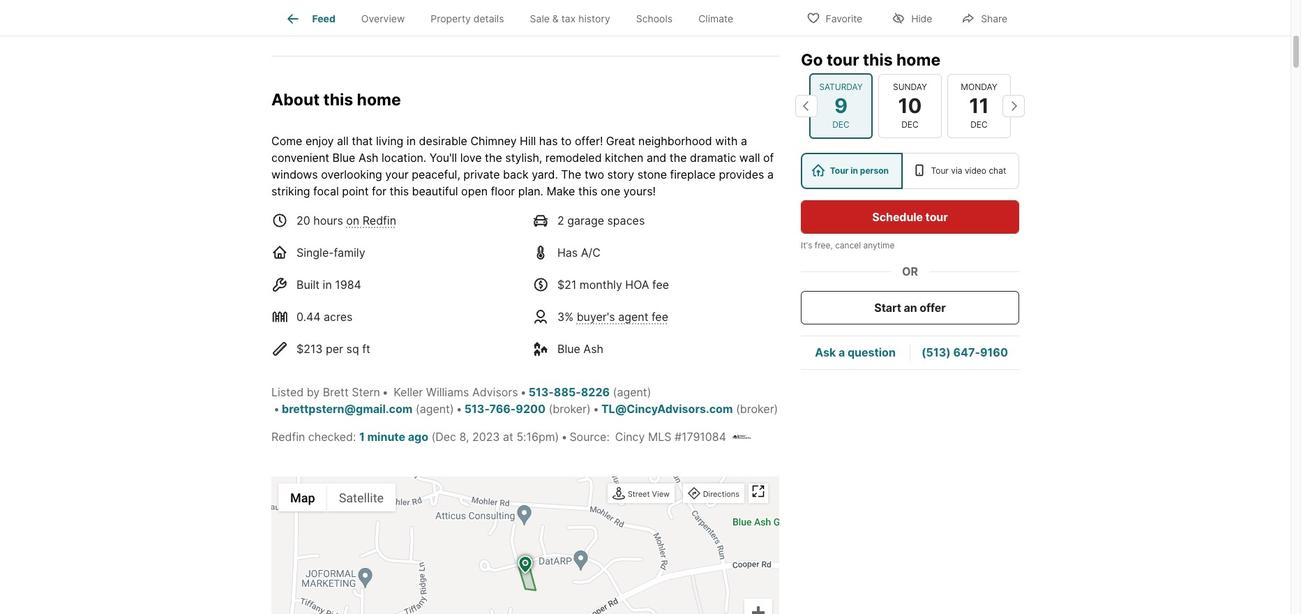 Task type: vqa. For each thing, say whether or not it's contained in the screenshot.
1st Tour
yes



Task type: locate. For each thing, give the bounding box(es) containing it.
striking
[[271, 184, 310, 198]]

kitchen
[[605, 151, 644, 165]]

two
[[585, 168, 604, 182]]

tour inside button
[[926, 210, 948, 224]]

the down the chimney
[[485, 151, 502, 165]]

single-
[[297, 246, 334, 260]]

1 horizontal spatial tour
[[926, 210, 948, 224]]

the down neighborhood
[[670, 151, 687, 165]]

agent down williams
[[420, 402, 450, 416]]

ash down that
[[359, 151, 379, 165]]

map button
[[278, 484, 327, 512]]

cancel
[[835, 240, 861, 251]]

per
[[326, 342, 343, 356]]

2 dec from the left
[[902, 119, 919, 130]]

1 minute ago link
[[359, 430, 428, 444], [359, 430, 428, 444]]

2:00
[[602, 19, 627, 33]]

0 horizontal spatial broker
[[553, 402, 587, 416]]

in up location.
[[407, 134, 416, 148]]

desirable
[[419, 134, 468, 148]]

tour in person
[[830, 165, 889, 176]]

start an offer
[[875, 301, 946, 315]]

list box
[[801, 153, 1020, 189]]

dec inside the monday 11 dec
[[971, 119, 988, 130]]

0 vertical spatial redfin
[[363, 214, 396, 228]]

feed
[[312, 13, 336, 25]]

• left source:
[[561, 430, 568, 444]]

( down 'keller'
[[416, 402, 420, 416]]

1 the from the left
[[485, 151, 502, 165]]

tour inside tour via video chat option
[[931, 165, 949, 176]]

1 broker from the left
[[553, 402, 587, 416]]

2 horizontal spatial a
[[839, 346, 845, 360]]

tour via video chat option
[[903, 153, 1020, 189]]

overview
[[361, 13, 405, 25]]

ft
[[362, 342, 370, 356]]

dec down 9
[[833, 119, 850, 130]]

1 vertical spatial fee
[[652, 310, 669, 324]]

satellite
[[339, 490, 384, 505]]

in inside option
[[851, 165, 858, 176]]

at
[[503, 430, 514, 444]]

1 horizontal spatial ash
[[584, 342, 604, 356]]

• up 9200
[[520, 385, 527, 399]]

this down two in the left top of the page
[[578, 184, 598, 198]]

1 vertical spatial ash
[[584, 342, 604, 356]]

free,
[[815, 240, 833, 251]]

built in 1984
[[297, 278, 361, 292]]

1 horizontal spatial broker
[[740, 402, 774, 416]]

agent right 8226
[[617, 385, 647, 399]]

2 the from the left
[[670, 151, 687, 165]]

0 horizontal spatial am
[[365, 19, 382, 33]]

dec inside saturday 9 dec
[[833, 119, 850, 130]]

tour left person
[[830, 165, 849, 176]]

dec for 10
[[902, 119, 919, 130]]

1 horizontal spatial redfin
[[363, 214, 396, 228]]

climate tab
[[686, 2, 747, 36]]

0 horizontal spatial redfin
[[271, 430, 305, 444]]

1 vertical spatial blue
[[558, 342, 581, 356]]

None button
[[810, 73, 873, 139], [879, 74, 942, 138], [948, 74, 1011, 138], [810, 73, 873, 139], [879, 74, 942, 138], [948, 74, 1011, 138]]

peaceful,
[[412, 168, 461, 182]]

map
[[290, 490, 315, 505]]

favorite
[[826, 12, 863, 24]]

1 horizontal spatial 513-
[[529, 385, 554, 399]]

pm right &
[[565, 19, 582, 33]]

2 vertical spatial agent
[[420, 402, 450, 416]]

1 vertical spatial 513-
[[465, 402, 490, 416]]

1 horizontal spatial dec
[[902, 119, 919, 130]]

a right with
[[741, 134, 747, 148]]

redfin left checked:
[[271, 430, 305, 444]]

back
[[503, 168, 529, 182]]

offer
[[920, 301, 946, 315]]

fee right the hoa
[[653, 278, 669, 292]]

1 horizontal spatial the
[[670, 151, 687, 165]]

redfin right on
[[363, 214, 396, 228]]

1 dec from the left
[[833, 119, 850, 130]]

single-family
[[297, 246, 365, 260]]

tab list containing feed
[[271, 0, 758, 36]]

menu bar
[[278, 484, 396, 512]]

$213 per sq ft
[[297, 342, 370, 356]]

sunday
[[893, 81, 927, 92]]

• left more
[[654, 18, 660, 32]]

ask
[[815, 346, 836, 360]]

spaces
[[607, 214, 645, 228]]

to
[[561, 134, 572, 148]]

in left person
[[851, 165, 858, 176]]

12:00 pm button
[[468, 17, 520, 35]]

• right stern
[[382, 385, 389, 399]]

history
[[579, 13, 610, 25]]

tour for schedule
[[926, 210, 948, 224]]

home up "living"
[[357, 90, 401, 110]]

next image
[[1003, 95, 1025, 117]]

1 horizontal spatial am
[[433, 19, 449, 33]]

schedule tour button
[[801, 200, 1020, 234]]

dec down 11
[[971, 119, 988, 130]]

plan.
[[518, 184, 544, 198]]

dec for 9
[[833, 119, 850, 130]]

1 vertical spatial tour
[[926, 210, 948, 224]]

tour up saturday
[[827, 50, 859, 70]]

( up listing provided courtesy of cincy mls image
[[736, 402, 740, 416]]

3%
[[558, 310, 574, 324]]

2 horizontal spatial pm
[[630, 19, 647, 33]]

tour
[[830, 165, 849, 176], [931, 165, 949, 176]]

2 horizontal spatial in
[[851, 165, 858, 176]]

blue down 3%
[[558, 342, 581, 356]]

chimney
[[471, 134, 517, 148]]

this down your
[[390, 184, 409, 198]]

(
[[613, 385, 617, 399], [416, 402, 420, 416], [549, 402, 553, 416], [736, 402, 740, 416]]

0 horizontal spatial pm
[[502, 19, 519, 33]]

and
[[647, 151, 667, 165]]

saturday
[[819, 81, 863, 92]]

2 pm from the left
[[565, 19, 582, 33]]

2 garage spaces
[[558, 214, 645, 228]]

3% buyer's agent fee
[[558, 310, 669, 324]]

offer!
[[575, 134, 603, 148]]

schools tab
[[623, 2, 686, 36]]

street
[[628, 489, 650, 499]]

fee down $21 monthly hoa fee
[[652, 310, 669, 324]]

tour left "via"
[[931, 165, 949, 176]]

private
[[464, 168, 500, 182]]

about this home
[[271, 90, 401, 110]]

in for tour in person
[[851, 165, 858, 176]]

513- down advisors
[[465, 402, 490, 416]]

513-766-9200 link
[[465, 402, 546, 416]]

great
[[606, 134, 635, 148]]

all
[[337, 134, 349, 148]]

or
[[902, 264, 918, 278]]

it's
[[801, 240, 813, 251]]

satellite button
[[327, 484, 396, 512]]

0 horizontal spatial blue
[[333, 151, 356, 165]]

agent down the hoa
[[618, 310, 649, 324]]

0 vertical spatial in
[[407, 134, 416, 148]]

2 tour from the left
[[931, 165, 949, 176]]

0 vertical spatial fee
[[653, 278, 669, 292]]

0 vertical spatial tour
[[827, 50, 859, 70]]

1 horizontal spatial tour
[[931, 165, 949, 176]]

previous image
[[796, 95, 818, 117]]

keller
[[394, 385, 423, 399]]

0 vertical spatial 513-
[[529, 385, 554, 399]]

tour
[[827, 50, 859, 70], [926, 210, 948, 224]]

0 horizontal spatial tour
[[827, 50, 859, 70]]

0 vertical spatial ash
[[359, 151, 379, 165]]

tour inside tour in person option
[[830, 165, 849, 176]]

1 vertical spatial home
[[357, 90, 401, 110]]

0 vertical spatial a
[[741, 134, 747, 148]]

0 horizontal spatial home
[[357, 90, 401, 110]]

a down the of at the top of the page
[[768, 168, 774, 182]]

dec inside the sunday 10 dec
[[902, 119, 919, 130]]

am right 10:00
[[365, 19, 382, 33]]

monday
[[961, 81, 998, 92]]

513- up 9200
[[529, 385, 554, 399]]

one
[[601, 184, 621, 198]]

1 tour from the left
[[830, 165, 849, 176]]

3 dec from the left
[[971, 119, 988, 130]]

on redfin link
[[346, 214, 396, 228]]

go tour this home
[[801, 50, 941, 70]]

sale
[[530, 13, 550, 25]]

2 horizontal spatial dec
[[971, 119, 988, 130]]

home up sunday
[[897, 50, 941, 70]]

0 vertical spatial home
[[897, 50, 941, 70]]

in right the built
[[323, 278, 332, 292]]

dec down 10
[[902, 119, 919, 130]]

0 vertical spatial blue
[[333, 151, 356, 165]]

person
[[860, 165, 889, 176]]

1 horizontal spatial pm
[[565, 19, 582, 33]]

ash down buyer's
[[584, 342, 604, 356]]

pm right the 12:00
[[502, 19, 519, 33]]

has a/c
[[558, 246, 601, 260]]

the
[[485, 151, 502, 165], [670, 151, 687, 165]]

0 horizontal spatial dec
[[833, 119, 850, 130]]

0 horizontal spatial ash
[[359, 151, 379, 165]]

hill
[[520, 134, 536, 148]]

tour right schedule
[[926, 210, 948, 224]]

agent
[[618, 310, 649, 324], [617, 385, 647, 399], [420, 402, 450, 416]]

am right '11:00' on the left of the page
[[433, 19, 449, 33]]

0 horizontal spatial 513-
[[465, 402, 490, 416]]

tour for tour in person
[[830, 165, 849, 176]]

overview tab
[[348, 2, 418, 36]]

1:00
[[539, 19, 563, 33]]

1 horizontal spatial in
[[407, 134, 416, 148]]

ask a question
[[815, 346, 896, 360]]

pm right 2:00
[[630, 19, 647, 33]]

0 horizontal spatial in
[[323, 278, 332, 292]]

stern
[[352, 385, 380, 399]]

feed link
[[284, 10, 336, 27]]

a right ask
[[839, 346, 845, 360]]

location.
[[382, 151, 427, 165]]

point
[[342, 184, 369, 198]]

has
[[558, 246, 578, 260]]

tab list
[[271, 0, 758, 36]]

1 vertical spatial a
[[768, 168, 774, 182]]

0 horizontal spatial tour
[[830, 165, 849, 176]]

2 vertical spatial a
[[839, 346, 845, 360]]

sq
[[347, 342, 359, 356]]

&
[[553, 13, 559, 25]]

• down 8226
[[593, 402, 599, 416]]

ago
[[408, 430, 428, 444]]

redfin
[[363, 214, 396, 228], [271, 430, 305, 444]]

1 vertical spatial in
[[851, 165, 858, 176]]

list box containing tour in person
[[801, 153, 1020, 189]]

broker down 513-885-8226 link
[[553, 402, 587, 416]]

in for built in 1984
[[323, 278, 332, 292]]

an
[[904, 301, 917, 315]]

2 vertical spatial in
[[323, 278, 332, 292]]

sale & tax history
[[530, 13, 610, 25]]

pm
[[502, 19, 519, 33], [565, 19, 582, 33], [630, 19, 647, 33]]

0 horizontal spatial the
[[485, 151, 502, 165]]

1 horizontal spatial blue
[[558, 342, 581, 356]]

broker up listing provided courtesy of cincy mls image
[[740, 402, 774, 416]]

blue down all
[[333, 151, 356, 165]]

williams
[[426, 385, 469, 399]]



Task type: describe. For each thing, give the bounding box(es) containing it.
details
[[474, 13, 504, 25]]

11
[[970, 93, 989, 118]]

sale & tax history tab
[[517, 2, 623, 36]]

tl@cincyadvisors.com link
[[601, 402, 733, 416]]

provides
[[719, 168, 764, 182]]

chat
[[989, 165, 1007, 176]]

tour for tour via video chat
[[931, 165, 949, 176]]

that
[[352, 134, 373, 148]]

story
[[607, 168, 635, 182]]

of
[[763, 151, 774, 165]]

this up all
[[323, 90, 353, 110]]

go
[[801, 50, 823, 70]]

ask a question link
[[815, 346, 896, 360]]

(513) 647-9160
[[922, 346, 1008, 360]]

map region
[[159, 457, 874, 614]]

1 am from the left
[[365, 19, 382, 33]]

2 am from the left
[[433, 19, 449, 33]]

12:00
[[469, 19, 500, 33]]

beautiful
[[412, 184, 458, 198]]

listed
[[271, 385, 304, 399]]

0 horizontal spatial a
[[741, 134, 747, 148]]

( right 8226
[[613, 385, 617, 399]]

yard.
[[532, 168, 558, 182]]

(513) 647-9160 link
[[922, 346, 1008, 360]]

tour in person option
[[801, 153, 903, 189]]

schedule
[[873, 210, 923, 224]]

hours
[[313, 214, 343, 228]]

• down williams
[[456, 402, 462, 416]]

• source: cincy mls # 1791084
[[561, 430, 726, 444]]

ash inside come enjoy all that living in desirable chimney hill has to offer! great neighborhood with a convenient blue ash location. you'll love the stylish, remodeled kitchen and the  dramatic wall of windows overlooking your peaceful, private back yard. the two story stone fireplace provides a striking focal point for this beautiful open floor plan. make this one yours!
[[359, 151, 379, 165]]

• down listed
[[274, 402, 280, 416]]

fireplace
[[670, 168, 716, 182]]

anytime
[[864, 240, 895, 251]]

come enjoy all that living in desirable chimney hill has to offer! great neighborhood with a convenient blue ash location. you'll love the stylish, remodeled kitchen and the  dramatic wall of windows overlooking your peaceful, private back yard. the two story stone fireplace provides a striking focal point for this beautiful open floor plan. make this one yours!
[[271, 134, 774, 198]]

tomorrow: 10:00 am • 11:00 am • 12:00 pm • 1:00 pm • 2:00 pm • more times
[[271, 18, 728, 33]]

street view button
[[609, 485, 673, 504]]

tl@cincyadvisors.com
[[601, 402, 733, 416]]

question
[[848, 346, 896, 360]]

1 horizontal spatial home
[[897, 50, 941, 70]]

hide button
[[880, 3, 944, 32]]

property details
[[431, 13, 504, 25]]

listing provided courtesy of cincy mls image
[[732, 432, 752, 442]]

11:00 am button
[[400, 17, 450, 35]]

tax
[[562, 13, 576, 25]]

menu bar containing map
[[278, 484, 396, 512]]

11:00
[[401, 19, 430, 33]]

monday 11 dec
[[961, 81, 998, 130]]

blue inside come enjoy all that living in desirable chimney hill has to offer! great neighborhood with a convenient blue ash location. you'll love the stylish, remodeled kitchen and the  dramatic wall of windows overlooking your peaceful, private back yard. the two story stone fireplace provides a striking focal point for this beautiful open floor plan. make this one yours!
[[333, 151, 356, 165]]

• left 2:00
[[589, 18, 595, 32]]

0 vertical spatial agent
[[618, 310, 649, 324]]

tour for go
[[827, 50, 859, 70]]

wall
[[740, 151, 760, 165]]

8,
[[460, 430, 469, 444]]

2
[[558, 214, 564, 228]]

favorite button
[[795, 3, 875, 32]]

more
[[667, 19, 695, 33]]

source:
[[570, 430, 610, 444]]

2 broker from the left
[[740, 402, 774, 416]]

mls
[[648, 430, 672, 444]]

647-
[[954, 346, 980, 360]]

floor
[[491, 184, 515, 198]]

acres
[[324, 310, 353, 324]]

• left '11:00' on the left of the page
[[388, 18, 394, 32]]

video
[[965, 165, 987, 176]]

• left the 12:00
[[456, 18, 462, 32]]

fee for 3% buyer's agent fee
[[652, 310, 669, 324]]

focal
[[313, 184, 339, 198]]

open
[[461, 184, 488, 198]]

buyer's agent fee link
[[577, 310, 669, 324]]

windows
[[271, 168, 318, 182]]

monthly
[[580, 278, 622, 292]]

street view
[[628, 489, 670, 499]]

0.44 acres
[[297, 310, 353, 324]]

10
[[898, 93, 922, 118]]

has
[[539, 134, 558, 148]]

1 horizontal spatial a
[[768, 168, 774, 182]]

minute
[[367, 430, 405, 444]]

on
[[346, 214, 360, 228]]

directions button
[[684, 485, 743, 504]]

schools
[[636, 13, 673, 25]]

1791084
[[682, 430, 726, 444]]

in inside come enjoy all that living in desirable chimney hill has to offer! great neighborhood with a convenient blue ash location. you'll love the stylish, remodeled kitchen and the  dramatic wall of windows overlooking your peaceful, private back yard. the two story stone fireplace provides a striking focal point for this beautiful open floor plan. make this one yours!
[[407, 134, 416, 148]]

with
[[715, 134, 738, 148]]

climate
[[699, 13, 734, 25]]

family
[[334, 246, 365, 260]]

8226
[[581, 385, 610, 399]]

1 vertical spatial redfin
[[271, 430, 305, 444]]

( right 9200
[[549, 402, 553, 416]]

brettpstern@gmail.com link
[[282, 402, 413, 416]]

• left 1:00
[[526, 18, 532, 32]]

3 pm from the left
[[630, 19, 647, 33]]

enjoy
[[306, 134, 334, 148]]

view
[[652, 489, 670, 499]]

1 vertical spatial agent
[[617, 385, 647, 399]]

dramatic
[[690, 151, 737, 165]]

start an offer button
[[801, 291, 1020, 325]]

by
[[307, 385, 320, 399]]

times
[[697, 19, 728, 33]]

0.44
[[297, 310, 321, 324]]

property details tab
[[418, 2, 517, 36]]

overlooking
[[321, 168, 382, 182]]

dec for 11
[[971, 119, 988, 130]]

this down hide button in the right of the page
[[863, 50, 893, 70]]

share
[[981, 12, 1008, 24]]

brettpstern@gmail.com
[[282, 402, 413, 416]]

hide
[[912, 12, 933, 24]]

(dec
[[432, 430, 456, 444]]

1 pm from the left
[[502, 19, 519, 33]]

fee for $21 monthly hoa fee
[[653, 278, 669, 292]]

come
[[271, 134, 302, 148]]

sunday 10 dec
[[893, 81, 927, 130]]



